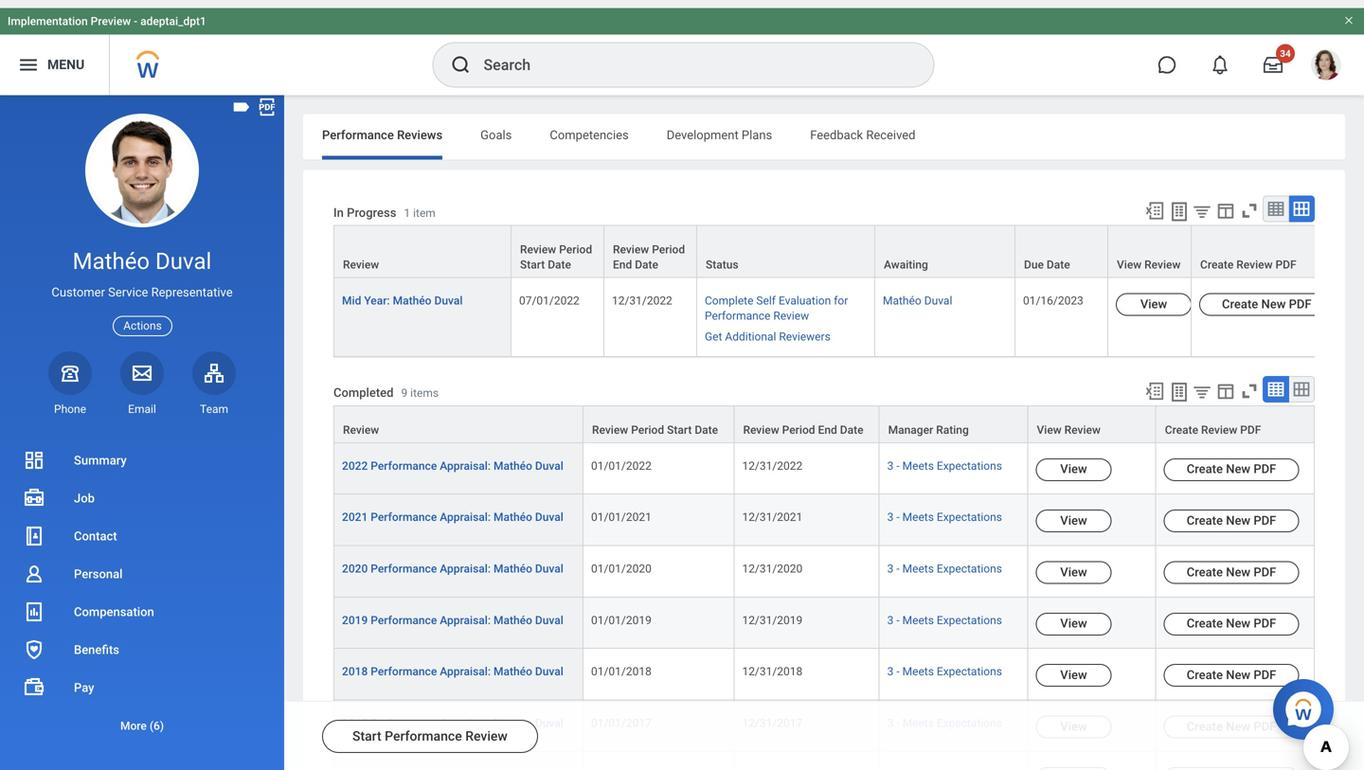 Task type: describe. For each thing, give the bounding box(es) containing it.
duval for 2017 performance appraisal: mathéo duval
[[535, 709, 564, 722]]

3 - meets expectations for 12/31/2021
[[887, 503, 1002, 516]]

review period end date column header
[[604, 217, 697, 271]]

contact
[[74, 529, 117, 543]]

benefits link
[[0, 631, 284, 669]]

profile logan mcneil image
[[1311, 42, 1342, 76]]

contact image
[[23, 525, 45, 548]]

2018
[[342, 657, 368, 670]]

(6)
[[150, 720, 164, 733]]

2020 performance appraisal: mathéo duval link
[[342, 554, 564, 568]]

12/31/2022 for 01/01/2022
[[742, 451, 803, 465]]

received
[[866, 120, 916, 134]]

duval down 'awaiting'
[[924, 286, 953, 299]]

3 - meets expectations link for 12/31/2019
[[887, 606, 1002, 619]]

personal link
[[0, 555, 284, 593]]

status button
[[697, 218, 874, 269]]

2020
[[342, 554, 368, 568]]

period for review period end date popup button within column header
[[652, 235, 685, 248]]

get additional reviewers link
[[705, 319, 831, 336]]

menu banner
[[0, 0, 1364, 87]]

mail image
[[131, 362, 153, 384]]

start performance review
[[352, 729, 508, 744]]

in
[[333, 197, 344, 212]]

01/01/2018
[[591, 657, 652, 670]]

competencies
[[550, 120, 629, 134]]

table image
[[1267, 372, 1286, 391]]

date right due
[[1047, 250, 1070, 263]]

meets for 12/31/2020
[[903, 554, 934, 568]]

2017 performance appraisal: mathéo duval link
[[342, 709, 564, 722]]

2 horizontal spatial start
[[667, 415, 692, 429]]

fullscreen image
[[1239, 192, 1260, 213]]

3 for 12/31/2022
[[887, 451, 894, 465]]

select to filter grid data image for progress
[[1192, 193, 1213, 213]]

review period end date button inside column header
[[604, 218, 696, 269]]

summary image
[[23, 449, 45, 472]]

click to view/edit grid preferences image
[[1216, 373, 1236, 393]]

appraisal: for 2020
[[440, 554, 491, 568]]

review inside column header
[[343, 250, 379, 263]]

get additional reviewers
[[705, 322, 831, 336]]

in progress 1 item
[[333, 197, 436, 212]]

more (6) button
[[0, 707, 284, 745]]

duval for 2018 performance appraisal: mathéo duval
[[535, 657, 564, 670]]

view team image
[[203, 362, 225, 384]]

3 - meets expectations link for 12/31/2017
[[887, 709, 1002, 722]]

summary
[[74, 453, 127, 468]]

0 vertical spatial create review pdf
[[1200, 250, 1297, 263]]

benefits image
[[23, 639, 45, 661]]

mathéo duval inside navigation pane region
[[73, 248, 212, 275]]

3 cell from the left
[[880, 744, 1028, 770]]

completed 9 items
[[333, 378, 439, 392]]

12/31/2021
[[742, 503, 803, 516]]

awaiting column header
[[875, 217, 1016, 271]]

adeptai_dpt1
[[140, 7, 206, 20]]

01/01/2022
[[591, 451, 652, 465]]

1 cell from the left
[[584, 744, 735, 770]]

01/01/2020
[[591, 554, 652, 568]]

2019 performance appraisal: mathéo duval link
[[342, 606, 564, 619]]

due
[[1024, 250, 1044, 263]]

development
[[667, 120, 739, 134]]

3 - meets expectations link for 12/31/2022
[[887, 451, 1002, 465]]

mathéo down 'awaiting'
[[883, 286, 922, 299]]

2021 performance appraisal: mathéo duval link
[[342, 503, 564, 516]]

2018 performance appraisal: mathéo duval
[[342, 657, 564, 670]]

awaiting
[[884, 250, 928, 263]]

mathéo duval link
[[883, 282, 953, 299]]

service
[[108, 285, 148, 300]]

table image
[[1267, 191, 1286, 210]]

export to worksheets image for 9
[[1168, 373, 1191, 395]]

mathéo right year: at the left top
[[393, 286, 432, 299]]

Search Workday  search field
[[484, 36, 895, 78]]

performance for 2017 performance appraisal: mathéo duval
[[371, 709, 437, 722]]

more (6)
[[120, 720, 164, 733]]

view review button inside 'column header'
[[1108, 218, 1191, 269]]

job link
[[0, 479, 284, 517]]

01/01/2017
[[591, 709, 652, 722]]

1 horizontal spatial review period end date
[[743, 415, 864, 429]]

2019
[[342, 606, 368, 619]]

feedback received
[[810, 120, 916, 134]]

1 horizontal spatial review period end date button
[[735, 398, 879, 434]]

year:
[[364, 286, 390, 299]]

2022 performance appraisal: mathéo duval
[[342, 451, 564, 465]]

navigation pane region
[[0, 87, 284, 770]]

1 vertical spatial view review
[[1037, 415, 1101, 429]]

mathéo for 2021 performance appraisal: mathéo duval
[[494, 503, 532, 516]]

appraisal: for 2017
[[440, 709, 491, 722]]

email button
[[120, 351, 164, 417]]

12/31/2019
[[742, 606, 803, 619]]

review period end date inside column header
[[613, 235, 685, 263]]

date left manager
[[840, 415, 864, 429]]

3 - meets expectations for 12/31/2020
[[887, 554, 1002, 568]]

expectations for 12/31/2018
[[937, 657, 1002, 670]]

date inside review period end date
[[635, 250, 658, 263]]

3 for 12/31/2019
[[887, 606, 894, 619]]

5 row from the top
[[333, 487, 1315, 538]]

meets for 12/31/2019
[[903, 606, 934, 619]]

2022
[[342, 451, 368, 465]]

select to filter grid data image for 9
[[1192, 374, 1213, 393]]

- for 12/31/2020
[[897, 554, 900, 568]]

3 for 12/31/2017
[[887, 709, 894, 722]]

manager rating
[[888, 415, 969, 429]]

meets for 12/31/2017
[[903, 709, 934, 722]]

phone
[[54, 403, 86, 416]]

3 - meets expectations for 12/31/2019
[[887, 606, 1002, 619]]

expectations for 12/31/2019
[[937, 606, 1002, 619]]

customer
[[52, 285, 105, 300]]

mathéo for 2017 performance appraisal: mathéo duval
[[494, 709, 532, 722]]

expand table image for progress
[[1292, 191, 1311, 210]]

07/01/2022
[[519, 286, 580, 299]]

- inside menu banner
[[134, 7, 137, 20]]

mathéo for 2019 performance appraisal: mathéo duval
[[494, 606, 532, 619]]

6 row from the top
[[333, 538, 1315, 590]]

due date column header
[[1016, 217, 1108, 271]]

representative
[[151, 285, 233, 300]]

1 vertical spatial create review pdf button
[[1157, 398, 1314, 434]]

2 review button from the top
[[334, 398, 583, 434]]

actions
[[123, 319, 162, 333]]

appraisal: for 2019
[[440, 606, 491, 619]]

2019 performance appraisal: mathéo duval
[[342, 606, 564, 619]]

2 row from the top
[[333, 270, 1364, 349]]

performance inside complete self evaluation for performance review
[[705, 301, 771, 315]]

compensation
[[74, 605, 154, 619]]

review column header
[[333, 217, 512, 271]]

job image
[[23, 487, 45, 510]]

period for the rightmost review period end date popup button
[[782, 415, 815, 429]]

implementation
[[8, 7, 88, 20]]

complete self evaluation for performance review link
[[705, 282, 848, 315]]

team
[[200, 403, 228, 416]]

phone button
[[48, 351, 92, 417]]

job
[[74, 491, 95, 505]]

duval for 2021 performance appraisal: mathéo duval
[[535, 503, 564, 516]]

date inside review period start date
[[548, 250, 571, 263]]

3 - meets expectations for 12/31/2017
[[887, 709, 1002, 722]]

3 for 12/31/2018
[[887, 657, 894, 670]]

appraisal: for 2018
[[440, 657, 491, 670]]

progress
[[347, 197, 396, 212]]

personal
[[74, 567, 123, 581]]

3 - meets expectations link for 12/31/2021
[[887, 503, 1002, 516]]

duval for 2020 performance appraisal: mathéo duval
[[535, 554, 564, 568]]

email mathéo duval element
[[120, 402, 164, 417]]

expectations for 12/31/2021
[[937, 503, 1002, 516]]

evaluation
[[779, 286, 831, 299]]

inbox large image
[[1264, 47, 1283, 66]]

mid year: mathéo duval
[[342, 286, 463, 299]]

expectations for 12/31/2017
[[937, 709, 1002, 722]]

- for 12/31/2018
[[897, 657, 900, 670]]

pay link
[[0, 669, 284, 707]]

preview
[[91, 7, 131, 20]]



Task type: vqa. For each thing, say whether or not it's contained in the screenshot.


Task type: locate. For each thing, give the bounding box(es) containing it.
duval for 2022 performance appraisal: mathéo duval
[[535, 451, 564, 465]]

rating
[[936, 415, 969, 429]]

date up 07/01/2022
[[548, 250, 571, 263]]

mathéo up service
[[73, 248, 150, 275]]

duval up representative
[[155, 248, 212, 275]]

search image
[[450, 45, 472, 68]]

0 horizontal spatial review period end date button
[[604, 218, 696, 269]]

1 vertical spatial create review pdf
[[1165, 415, 1261, 429]]

export to excel image
[[1144, 373, 1165, 393]]

6 3 - meets expectations link from the top
[[887, 709, 1002, 722]]

start performance review button
[[322, 720, 538, 753]]

6 expectations from the top
[[937, 709, 1002, 722]]

performance right 2018
[[371, 657, 437, 670]]

performance for 2021 performance appraisal: mathéo duval
[[371, 503, 437, 516]]

select to filter grid data image
[[1192, 193, 1213, 213], [1192, 374, 1213, 393]]

self
[[756, 286, 776, 299]]

select to filter grid data image left click to view/edit grid preferences image
[[1192, 374, 1213, 393]]

6 3 - meets expectations from the top
[[887, 709, 1002, 722]]

duval inside navigation pane region
[[155, 248, 212, 275]]

complete self evaluation for performance review
[[705, 286, 848, 315]]

status column header
[[697, 217, 875, 271]]

tab list
[[303, 106, 1345, 152]]

appraisal: for 2021
[[440, 503, 491, 516]]

2 3 from the top
[[887, 503, 894, 516]]

3 3 - meets expectations from the top
[[887, 554, 1002, 568]]

review period start date button inside 'column header'
[[512, 218, 604, 269]]

1 vertical spatial review period end date button
[[735, 398, 879, 434]]

start inside 'column header'
[[520, 250, 545, 263]]

view review column header
[[1108, 217, 1192, 271]]

4 3 - meets expectations link from the top
[[887, 606, 1002, 619]]

export to excel image
[[1144, 192, 1165, 213]]

export to worksheets image right export to excel icon
[[1168, 192, 1191, 215]]

0 vertical spatial end
[[613, 250, 632, 263]]

0 vertical spatial review period start date button
[[512, 218, 604, 269]]

duval left 01/01/2017
[[535, 709, 564, 722]]

3 expectations from the top
[[937, 554, 1002, 568]]

review period end date left status
[[613, 235, 685, 263]]

review period start date column header
[[512, 217, 604, 271]]

1 select to filter grid data image from the top
[[1192, 193, 1213, 213]]

get
[[705, 322, 722, 336]]

6 meets from the top
[[903, 709, 934, 722]]

review inside review period end date
[[613, 235, 649, 248]]

end left manager
[[818, 415, 837, 429]]

3 for 12/31/2020
[[887, 554, 894, 568]]

end
[[613, 250, 632, 263], [818, 415, 837, 429]]

1 vertical spatial review period start date
[[592, 415, 718, 429]]

end right review period start date 'column header' on the left top of the page
[[613, 250, 632, 263]]

create review pdf button down click to view/edit grid preferences image
[[1157, 398, 1314, 434]]

benefits
[[74, 643, 119, 657]]

date
[[548, 250, 571, 263], [635, 250, 658, 263], [1047, 250, 1070, 263], [695, 415, 718, 429], [840, 415, 864, 429]]

close environment banner image
[[1343, 7, 1355, 18]]

- for 12/31/2019
[[897, 606, 900, 619]]

more (6) button
[[0, 715, 284, 738]]

expand table image for 9
[[1292, 372, 1311, 391]]

4 3 from the top
[[887, 606, 894, 619]]

performance for start performance review
[[385, 729, 462, 744]]

performance right '2021'
[[371, 503, 437, 516]]

view
[[1117, 250, 1142, 263], [1141, 289, 1167, 303], [1037, 415, 1062, 429], [1060, 454, 1087, 468], [1060, 505, 1087, 520], [1060, 557, 1087, 571], [1060, 608, 1087, 623], [1060, 660, 1087, 674], [1060, 711, 1087, 726]]

compensation image
[[23, 601, 45, 623]]

items
[[410, 379, 439, 392]]

expectations
[[937, 451, 1002, 465], [937, 503, 1002, 516], [937, 554, 1002, 568], [937, 606, 1002, 619], [937, 657, 1002, 670], [937, 709, 1002, 722]]

toolbar
[[1136, 188, 1315, 217], [1136, 368, 1315, 397]]

items selected list
[[705, 282, 867, 337]]

12/31/2017
[[742, 709, 803, 722]]

2021 performance appraisal: mathéo duval
[[342, 503, 564, 516]]

duval left the 01/01/2019
[[535, 606, 564, 619]]

- for 12/31/2017
[[897, 709, 900, 722]]

performance inside button
[[385, 729, 462, 744]]

view review button down export to excel icon
[[1108, 218, 1191, 269]]

feedback
[[810, 120, 863, 134]]

7 row from the top
[[333, 590, 1315, 641]]

tab list containing performance reviews
[[303, 106, 1345, 152]]

12/31/2018
[[742, 657, 803, 670]]

complete
[[705, 286, 754, 299]]

duval left "01/01/2021"
[[535, 503, 564, 516]]

team link
[[192, 351, 236, 417]]

3 for 12/31/2021
[[887, 503, 894, 516]]

3 3 from the top
[[887, 554, 894, 568]]

end inside column header
[[613, 250, 632, 263]]

appraisal: up the start performance review
[[440, 709, 491, 722]]

3
[[887, 451, 894, 465], [887, 503, 894, 516], [887, 554, 894, 568], [887, 606, 894, 619], [887, 657, 894, 670], [887, 709, 894, 722]]

34
[[1280, 40, 1291, 51]]

9
[[401, 379, 408, 392]]

phone image
[[57, 362, 83, 384]]

compensation link
[[0, 593, 284, 631]]

meets
[[903, 451, 934, 465], [903, 503, 934, 516], [903, 554, 934, 568], [903, 606, 934, 619], [903, 657, 934, 670], [903, 709, 934, 722]]

3 - meets expectations link for 12/31/2018
[[887, 657, 1002, 670]]

1 vertical spatial review button
[[334, 398, 583, 434]]

mathéo up 2019 performance appraisal: mathéo duval
[[494, 554, 532, 568]]

duval left 01/01/2020
[[535, 554, 564, 568]]

6 3 from the top
[[887, 709, 894, 722]]

01/01/2019
[[591, 606, 652, 619]]

toolbar for 9
[[1136, 368, 1315, 397]]

1 vertical spatial review period end date
[[743, 415, 864, 429]]

mathéo inside navigation pane region
[[73, 248, 150, 275]]

1 vertical spatial mathéo duval
[[883, 286, 953, 299]]

performance for 2022 performance appraisal: mathéo duval
[[371, 451, 437, 465]]

mathéo for 2022 performance appraisal: mathéo duval
[[494, 451, 532, 465]]

appraisal: down 2022 performance appraisal: mathéo duval
[[440, 503, 491, 516]]

create new pdf button
[[1199, 285, 1334, 308], [1164, 450, 1299, 473], [1164, 502, 1299, 525], [1164, 553, 1299, 576], [1164, 605, 1299, 628], [1164, 656, 1299, 679], [1164, 708, 1299, 730]]

notifications large image
[[1211, 47, 1230, 66]]

expand table image
[[1292, 191, 1311, 210], [1292, 372, 1311, 391]]

4 appraisal: from the top
[[440, 606, 491, 619]]

view review inside 'column header'
[[1117, 250, 1181, 263]]

create review pdf button down table icon
[[1192, 218, 1364, 269]]

development plans
[[667, 120, 772, 134]]

2021
[[342, 503, 368, 516]]

5 appraisal: from the top
[[440, 657, 491, 670]]

1 horizontal spatial 12/31/2022
[[742, 451, 803, 465]]

list containing summary
[[0, 442, 284, 745]]

review period end date button down reviewers
[[735, 398, 879, 434]]

review period end date button left status
[[604, 218, 696, 269]]

34 button
[[1252, 36, 1295, 78]]

mathéo down 2018 performance appraisal: mathéo duval
[[494, 709, 532, 722]]

4 meets from the top
[[903, 606, 934, 619]]

0 vertical spatial mathéo duval
[[73, 248, 212, 275]]

review inside complete self evaluation for performance review
[[773, 301, 809, 315]]

performance up the start performance review
[[371, 709, 437, 722]]

appraisal:
[[440, 451, 491, 465], [440, 503, 491, 516], [440, 554, 491, 568], [440, 606, 491, 619], [440, 657, 491, 670], [440, 709, 491, 722]]

view printable version (pdf) image
[[257, 97, 278, 117]]

2017
[[342, 709, 368, 722]]

1 expand table image from the top
[[1292, 191, 1311, 210]]

3 - meets expectations link
[[887, 451, 1002, 465], [887, 503, 1002, 516], [887, 554, 1002, 568], [887, 606, 1002, 619], [887, 657, 1002, 670], [887, 709, 1002, 722]]

team mathéo duval element
[[192, 402, 236, 417]]

mathéo down 2022 performance appraisal: mathéo duval
[[494, 503, 532, 516]]

duval for 2019 performance appraisal: mathéo duval
[[535, 606, 564, 619]]

export to worksheets image right export to excel image on the right of the page
[[1168, 373, 1191, 395]]

4 3 - meets expectations from the top
[[887, 606, 1002, 619]]

1 vertical spatial export to worksheets image
[[1168, 373, 1191, 395]]

3 meets from the top
[[903, 554, 934, 568]]

appraisal: up 2019 performance appraisal: mathéo duval
[[440, 554, 491, 568]]

period for review period start date popup button to the bottom
[[631, 415, 664, 429]]

expand table image right table icon
[[1292, 191, 1311, 210]]

personal image
[[23, 563, 45, 586]]

menu
[[47, 49, 85, 65]]

0 vertical spatial start
[[520, 250, 545, 263]]

reviewers
[[779, 322, 831, 336]]

goals
[[481, 120, 512, 134]]

3 - meets expectations link for 12/31/2020
[[887, 554, 1002, 568]]

mathéo up 2021 performance appraisal: mathéo duval link
[[494, 451, 532, 465]]

mathéo duval up customer service representative
[[73, 248, 212, 275]]

1 vertical spatial 12/31/2022
[[742, 451, 803, 465]]

0 vertical spatial review period end date
[[613, 235, 685, 263]]

export to worksheets image
[[1168, 192, 1191, 215], [1168, 373, 1191, 395]]

review period start date
[[520, 235, 592, 263], [592, 415, 718, 429]]

1 export to worksheets image from the top
[[1168, 192, 1191, 215]]

2 meets from the top
[[903, 503, 934, 516]]

2 toolbar from the top
[[1136, 368, 1315, 397]]

2018 performance appraisal: mathéo duval link
[[342, 657, 564, 670]]

expectations for 12/31/2022
[[937, 451, 1002, 465]]

1 horizontal spatial mathéo duval
[[883, 286, 953, 299]]

menu button
[[0, 27, 109, 87]]

8 row from the top
[[333, 641, 1315, 693]]

2 expectations from the top
[[937, 503, 1002, 516]]

expand table image right table image
[[1292, 372, 1311, 391]]

performance right 2022
[[371, 451, 437, 465]]

2 appraisal: from the top
[[440, 503, 491, 516]]

row containing review period start date
[[333, 217, 1364, 271]]

12/31/2022 up 12/31/2021
[[742, 451, 803, 465]]

1 row from the top
[[333, 217, 1364, 271]]

reviews
[[397, 120, 443, 134]]

review button inside column header
[[334, 218, 511, 269]]

review period end date
[[613, 235, 685, 263], [743, 415, 864, 429]]

manager
[[888, 415, 933, 429]]

3 - meets expectations
[[887, 451, 1002, 465], [887, 503, 1002, 516], [887, 554, 1002, 568], [887, 606, 1002, 619], [887, 657, 1002, 670], [887, 709, 1002, 722]]

duval left 01/01/2022
[[535, 451, 564, 465]]

completed
[[333, 378, 394, 392]]

duval left 01/01/2018
[[535, 657, 564, 670]]

review
[[520, 235, 556, 248], [613, 235, 649, 248], [343, 250, 379, 263], [1145, 250, 1181, 263], [1237, 250, 1273, 263], [773, 301, 809, 315], [343, 415, 379, 429], [592, 415, 628, 429], [743, 415, 779, 429], [1065, 415, 1101, 429], [1201, 415, 1238, 429], [465, 729, 508, 744]]

0 horizontal spatial review period end date
[[613, 235, 685, 263]]

0 horizontal spatial end
[[613, 250, 632, 263]]

plans
[[742, 120, 772, 134]]

pay image
[[23, 676, 45, 699]]

create review pdf down fullscreen icon
[[1200, 250, 1297, 263]]

performance reviews
[[322, 120, 443, 134]]

performance down 2017 performance appraisal: mathéo duval link
[[385, 729, 462, 744]]

1 vertical spatial view review button
[[1028, 398, 1156, 434]]

4 row from the top
[[333, 435, 1315, 487]]

duval down review column header
[[434, 286, 463, 299]]

period inside review period start date
[[559, 235, 592, 248]]

export to worksheets image for progress
[[1168, 192, 1191, 215]]

6 appraisal: from the top
[[440, 709, 491, 722]]

review period start date inside 'column header'
[[520, 235, 592, 263]]

1 vertical spatial toolbar
[[1136, 368, 1315, 397]]

0 vertical spatial review period end date button
[[604, 218, 696, 269]]

new
[[1261, 289, 1286, 303], [1226, 454, 1251, 468], [1226, 505, 1251, 520], [1226, 557, 1251, 571], [1226, 608, 1251, 623], [1226, 660, 1251, 674], [1226, 711, 1251, 726]]

2 select to filter grid data image from the top
[[1192, 374, 1213, 393]]

performance left 'reviews'
[[322, 120, 394, 134]]

status
[[706, 250, 739, 263]]

3 - meets expectations for 12/31/2018
[[887, 657, 1002, 670]]

cell
[[584, 744, 735, 770], [735, 744, 880, 770], [880, 744, 1028, 770]]

2020 performance appraisal: mathéo duval
[[342, 554, 564, 568]]

1 vertical spatial expand table image
[[1292, 372, 1311, 391]]

mathéo down 2019 performance appraisal: mathéo duval link
[[494, 657, 532, 670]]

manager rating button
[[880, 398, 1027, 434]]

view inside 'column header'
[[1117, 250, 1142, 263]]

review period end date up 12/31/2021
[[743, 415, 864, 429]]

0 horizontal spatial start
[[352, 729, 381, 744]]

performance right "2019"
[[371, 606, 437, 619]]

1 vertical spatial select to filter grid data image
[[1192, 374, 1213, 393]]

select to filter grid data image left click to view/edit grid preferences icon
[[1192, 193, 1213, 213]]

mathéo duval
[[73, 248, 212, 275], [883, 286, 953, 299]]

0 horizontal spatial 12/31/2022
[[612, 286, 672, 299]]

view review button down export to excel image on the right of the page
[[1028, 398, 1156, 434]]

create review pdf down click to view/edit grid preferences image
[[1165, 415, 1261, 429]]

1 horizontal spatial view review
[[1117, 250, 1181, 263]]

review period start date up 01/01/2022
[[592, 415, 718, 429]]

5 expectations from the top
[[937, 657, 1002, 670]]

toolbar for progress
[[1136, 188, 1315, 217]]

expectations for 12/31/2020
[[937, 554, 1002, 568]]

performance down complete
[[705, 301, 771, 315]]

3 appraisal: from the top
[[440, 554, 491, 568]]

appraisal: up 2018 performance appraisal: mathéo duval
[[440, 606, 491, 619]]

0 vertical spatial select to filter grid data image
[[1192, 193, 1213, 213]]

list
[[0, 442, 284, 745]]

3 3 - meets expectations link from the top
[[887, 554, 1002, 568]]

1 horizontal spatial end
[[818, 415, 837, 429]]

due date
[[1024, 250, 1070, 263]]

row containing review
[[333, 397, 1315, 435]]

date down the get
[[695, 415, 718, 429]]

12/31/2020
[[742, 554, 803, 568]]

1 review button from the top
[[334, 218, 511, 269]]

row
[[333, 217, 1364, 271], [333, 270, 1364, 349], [333, 397, 1315, 435], [333, 435, 1315, 487], [333, 487, 1315, 538], [333, 538, 1315, 590], [333, 590, 1315, 641], [333, 641, 1315, 693], [333, 693, 1315, 744], [333, 744, 1315, 770]]

0 vertical spatial toolbar
[[1136, 188, 1315, 217]]

review period start date button up 07/01/2022
[[512, 218, 604, 269]]

create
[[1200, 250, 1234, 263], [1222, 289, 1258, 303], [1165, 415, 1199, 429], [1187, 454, 1223, 468], [1187, 505, 1223, 520], [1187, 557, 1223, 571], [1187, 608, 1223, 623], [1187, 660, 1223, 674], [1187, 711, 1223, 726]]

appraisal: up 2021 performance appraisal: mathéo duval link
[[440, 451, 491, 465]]

due date button
[[1016, 218, 1108, 269]]

2 export to worksheets image from the top
[[1168, 373, 1191, 395]]

review period start date button
[[512, 218, 604, 269], [584, 398, 734, 434]]

performance right 2020
[[371, 554, 437, 568]]

appraisal: for 2022
[[440, 451, 491, 465]]

fullscreen image
[[1239, 373, 1260, 393]]

2 vertical spatial start
[[352, 729, 381, 744]]

9 row from the top
[[333, 693, 1315, 744]]

create review pdf
[[1200, 250, 1297, 263], [1165, 415, 1261, 429]]

pay
[[74, 681, 94, 695]]

12/31/2022
[[612, 286, 672, 299], [742, 451, 803, 465]]

1 3 from the top
[[887, 451, 894, 465]]

view button
[[1116, 285, 1192, 308], [1036, 450, 1112, 473], [1036, 502, 1112, 525], [1036, 553, 1112, 576], [1036, 605, 1112, 628], [1036, 656, 1112, 679], [1036, 708, 1112, 730]]

5 3 - meets expectations link from the top
[[887, 657, 1002, 670]]

1 3 - meets expectations link from the top
[[887, 451, 1002, 465]]

2 3 - meets expectations link from the top
[[887, 503, 1002, 516]]

1
[[404, 198, 410, 212]]

customer service representative
[[52, 285, 233, 300]]

mathéo for 2018 performance appraisal: mathéo duval
[[494, 657, 532, 670]]

meets for 12/31/2021
[[903, 503, 934, 516]]

0 vertical spatial view review button
[[1108, 218, 1191, 269]]

implementation preview -   adeptai_dpt1
[[8, 7, 206, 20]]

4 expectations from the top
[[937, 606, 1002, 619]]

2022 performance appraisal: mathéo duval link
[[342, 451, 564, 465]]

meets for 12/31/2022
[[903, 451, 934, 465]]

appraisal: up 2017 performance appraisal: mathéo duval
[[440, 657, 491, 670]]

meets for 12/31/2018
[[903, 657, 934, 670]]

email
[[128, 403, 156, 416]]

5 3 - meets expectations from the top
[[887, 657, 1002, 670]]

01/16/2023
[[1023, 286, 1084, 299]]

mathéo duval down 'awaiting'
[[883, 286, 953, 299]]

view review
[[1117, 250, 1181, 263], [1037, 415, 1101, 429]]

period
[[559, 235, 592, 248], [652, 235, 685, 248], [631, 415, 664, 429], [782, 415, 815, 429]]

0 vertical spatial 12/31/2022
[[612, 286, 672, 299]]

1 appraisal: from the top
[[440, 451, 491, 465]]

0 horizontal spatial view review
[[1037, 415, 1101, 429]]

more
[[120, 720, 147, 733]]

actions button
[[113, 316, 172, 336]]

3 - meets expectations for 12/31/2022
[[887, 451, 1002, 465]]

- for 12/31/2021
[[897, 503, 900, 516]]

1 meets from the top
[[903, 451, 934, 465]]

pdf
[[1276, 250, 1297, 263], [1289, 289, 1312, 303], [1240, 415, 1261, 429], [1254, 454, 1276, 468], [1254, 505, 1276, 520], [1254, 557, 1276, 571], [1254, 608, 1276, 623], [1254, 660, 1276, 674], [1254, 711, 1276, 726]]

5 meets from the top
[[903, 657, 934, 670]]

review button down the item
[[334, 218, 511, 269]]

2 cell from the left
[[735, 744, 880, 770]]

- for 12/31/2022
[[897, 451, 900, 465]]

1 horizontal spatial start
[[520, 250, 545, 263]]

performance for 2020 performance appraisal: mathéo duval
[[371, 554, 437, 568]]

performance for 2019 performance appraisal: mathéo duval
[[371, 606, 437, 619]]

2 expand table image from the top
[[1292, 372, 1311, 391]]

01/01/2021
[[591, 503, 652, 516]]

0 vertical spatial expand table image
[[1292, 191, 1311, 210]]

additional
[[725, 322, 776, 336]]

period inside review period end date
[[652, 235, 685, 248]]

0 vertical spatial review button
[[334, 218, 511, 269]]

1 3 - meets expectations from the top
[[887, 451, 1002, 465]]

performance for 2018 performance appraisal: mathéo duval
[[371, 657, 437, 670]]

phone mathéo duval element
[[48, 402, 92, 417]]

12/31/2022 down review period end date column header
[[612, 286, 672, 299]]

12/31/2022 for 07/01/2022
[[612, 286, 672, 299]]

mathéo for 2020 performance appraisal: mathéo duval
[[494, 554, 532, 568]]

0 vertical spatial export to worksheets image
[[1168, 192, 1191, 215]]

review period start date up 07/01/2022
[[520, 235, 592, 263]]

mathéo up 2018 performance appraisal: mathéo duval
[[494, 606, 532, 619]]

review inside review period start date
[[520, 235, 556, 248]]

0 vertical spatial review period start date
[[520, 235, 592, 263]]

review button up 2022 performance appraisal: mathéo duval "link"
[[334, 398, 583, 434]]

date left status
[[635, 250, 658, 263]]

2 3 - meets expectations from the top
[[887, 503, 1002, 516]]

1 expectations from the top
[[937, 451, 1002, 465]]

1 vertical spatial review period start date button
[[584, 398, 734, 434]]

1 toolbar from the top
[[1136, 188, 1315, 217]]

1 vertical spatial start
[[667, 415, 692, 429]]

item
[[413, 198, 436, 212]]

0 vertical spatial view review
[[1117, 250, 1181, 263]]

1 vertical spatial end
[[818, 415, 837, 429]]

0 horizontal spatial mathéo duval
[[73, 248, 212, 275]]

tag image
[[231, 97, 252, 117]]

start inside button
[[352, 729, 381, 744]]

5 3 from the top
[[887, 657, 894, 670]]

justify image
[[17, 45, 40, 68]]

review inside button
[[465, 729, 508, 744]]

2017 performance appraisal: mathéo duval
[[342, 709, 564, 722]]

0 vertical spatial create review pdf button
[[1192, 218, 1364, 269]]

review period start date button up 01/01/2022
[[584, 398, 734, 434]]

period for review period start date popup button in 'column header'
[[559, 235, 592, 248]]

3 row from the top
[[333, 397, 1315, 435]]

10 row from the top
[[333, 744, 1315, 770]]

awaiting button
[[875, 218, 1015, 269]]

click to view/edit grid preferences image
[[1216, 192, 1236, 213]]



